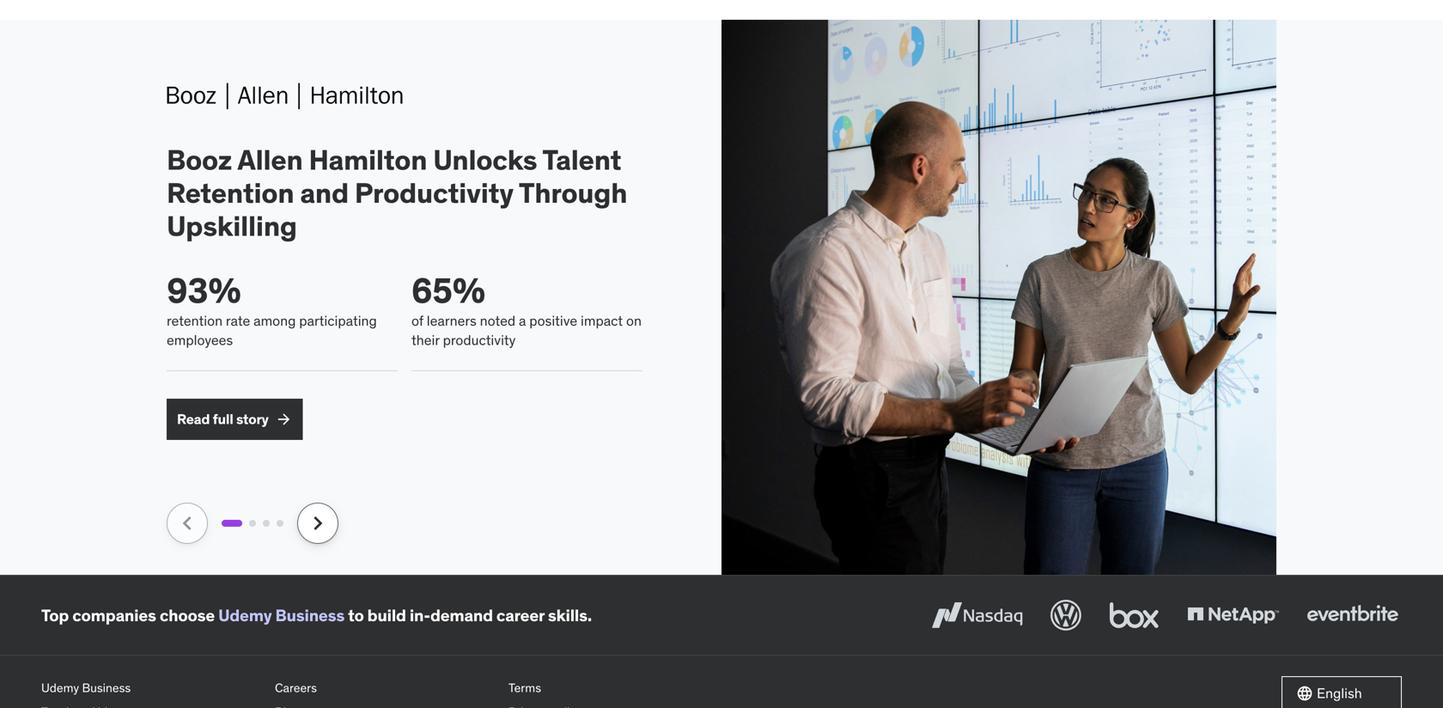 Task type: vqa. For each thing, say whether or not it's contained in the screenshot.
'companies'
yes



Task type: locate. For each thing, give the bounding box(es) containing it.
top companies choose udemy business to build in-demand career skills.
[[41, 605, 592, 625]]

65%
[[412, 269, 485, 312]]

1 horizontal spatial business
[[275, 605, 345, 625]]

read full story link
[[167, 399, 303, 440]]

0 horizontal spatial udemy
[[41, 680, 79, 696]]

previous image
[[174, 510, 201, 537]]

1 vertical spatial udemy business link
[[41, 676, 261, 700]]

booz
[[167, 143, 232, 177]]

udemy
[[218, 605, 272, 625], [41, 680, 79, 696]]

0 vertical spatial business
[[275, 605, 345, 625]]

upskilling
[[167, 209, 297, 243]]

allen
[[238, 143, 303, 177]]

skills.
[[548, 605, 592, 625]]

udemy inside udemy business link
[[41, 680, 79, 696]]

1 vertical spatial business
[[82, 680, 131, 696]]

story
[[236, 410, 269, 428]]

to
[[348, 605, 364, 625]]

0 vertical spatial udemy business link
[[218, 605, 345, 625]]

udemy down top
[[41, 680, 79, 696]]

read full story
[[177, 410, 269, 428]]

0 horizontal spatial business
[[82, 680, 131, 696]]

next image
[[304, 510, 332, 537]]

terms
[[509, 680, 541, 696]]

volkswagen image
[[1047, 596, 1085, 634]]

udemy right choose
[[218, 605, 272, 625]]

small image
[[1297, 685, 1314, 702]]

impact
[[581, 312, 623, 329]]

full
[[213, 410, 233, 428]]

companies
[[72, 605, 156, 625]]

udemy business link down choose
[[41, 676, 261, 700]]

netapp image
[[1184, 596, 1283, 634]]

booz allen hamilton image
[[167, 75, 403, 116]]

retention
[[167, 312, 223, 329]]

employees
[[167, 331, 233, 349]]

terms link
[[509, 676, 729, 700]]

build
[[367, 605, 406, 625]]

business down companies
[[82, 680, 131, 696]]

0 vertical spatial udemy
[[218, 605, 272, 625]]

box image
[[1106, 596, 1163, 634]]

business
[[275, 605, 345, 625], [82, 680, 131, 696]]

udemy business link
[[218, 605, 345, 625], [41, 676, 261, 700]]

careers
[[275, 680, 317, 696]]

udemy business link up "careers"
[[218, 605, 345, 625]]

nasdaq image
[[928, 596, 1027, 634]]

careers link
[[275, 676, 495, 700]]

in-
[[410, 605, 430, 625]]

1 vertical spatial udemy
[[41, 680, 79, 696]]

on
[[626, 312, 642, 329]]

their
[[412, 331, 440, 349]]

udemy business
[[41, 680, 131, 696]]

learners
[[427, 312, 477, 329]]

65% of learners noted a positive impact on their productivity
[[412, 269, 642, 349]]

a
[[519, 312, 526, 329]]

93%
[[167, 269, 241, 312]]

business left to
[[275, 605, 345, 625]]



Task type: describe. For each thing, give the bounding box(es) containing it.
career
[[497, 605, 545, 625]]

93% retention rate among participating employees
[[167, 269, 377, 349]]

among
[[254, 312, 296, 329]]

and
[[300, 176, 349, 210]]

small image
[[276, 411, 293, 428]]

productivity
[[355, 176, 514, 210]]

read
[[177, 410, 210, 428]]

top
[[41, 605, 69, 625]]

english
[[1317, 684, 1363, 702]]

positive
[[530, 312, 578, 329]]

talent
[[542, 143, 622, 177]]

booz allen hamilton unlocks talent retention and productivity through upskilling
[[167, 143, 627, 243]]

english button
[[1282, 676, 1402, 708]]

retention
[[167, 176, 294, 210]]

participating
[[299, 312, 377, 329]]

through
[[519, 176, 627, 210]]

1 horizontal spatial udemy
[[218, 605, 272, 625]]

eventbrite image
[[1303, 596, 1402, 634]]

productivity
[[443, 331, 516, 349]]

demand
[[430, 605, 493, 625]]

hamilton
[[309, 143, 427, 177]]

unlocks
[[433, 143, 537, 177]]

of
[[412, 312, 424, 329]]

rate
[[226, 312, 250, 329]]

choose
[[160, 605, 215, 625]]

noted
[[480, 312, 516, 329]]



